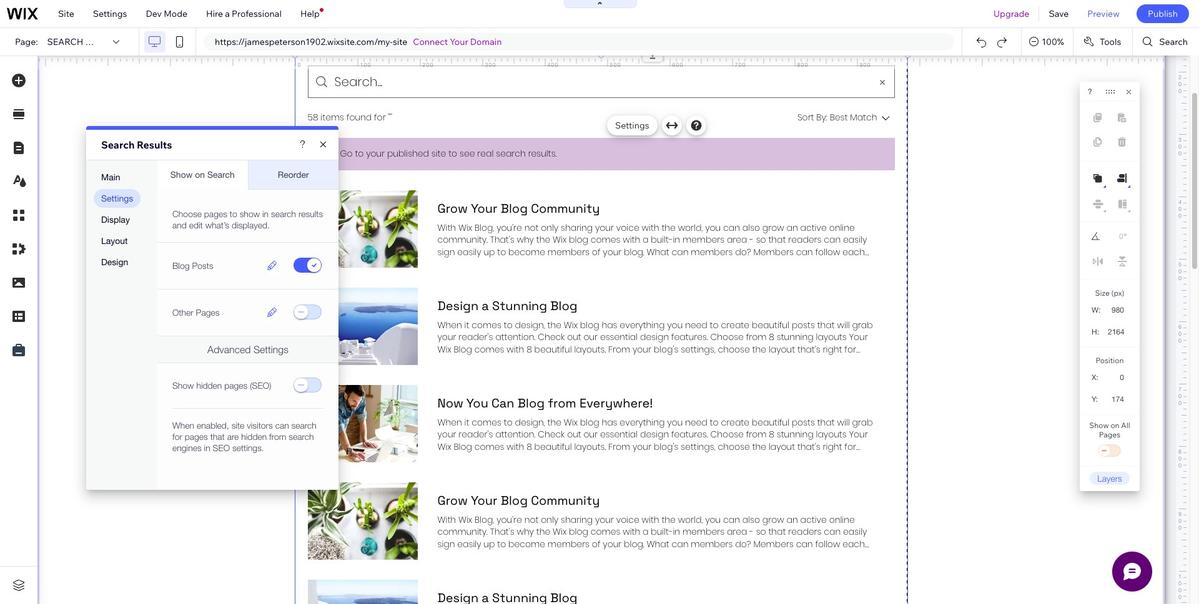 Task type: vqa. For each thing, say whether or not it's contained in the screenshot.
the left SOUNDCLOUD
no



Task type: locate. For each thing, give the bounding box(es) containing it.
site
[[58, 8, 74, 19]]

position
[[1096, 356, 1124, 365]]

1 vertical spatial settings
[[615, 120, 649, 131]]

200
[[423, 61, 434, 68]]

professional
[[232, 8, 282, 19]]

search
[[1160, 36, 1188, 47], [101, 139, 135, 151]]

1 horizontal spatial search
[[1160, 36, 1188, 47]]

upgrade
[[994, 8, 1030, 19]]

900
[[860, 61, 871, 68]]

1 vertical spatial search
[[101, 139, 135, 151]]

search down publish button
[[1160, 36, 1188, 47]]

x:
[[1092, 374, 1099, 382]]

switch
[[1098, 443, 1123, 460]]

save
[[1049, 8, 1069, 19]]

0 horizontal spatial settings
[[93, 8, 127, 19]]

None text field
[[1105, 369, 1129, 386]]

https://jamespeterson1902.wixsite.com/my-
[[215, 36, 393, 47]]

settings
[[93, 8, 127, 19], [615, 120, 649, 131]]

100% button
[[1022, 28, 1073, 56]]

400
[[548, 61, 559, 68]]

search button
[[1133, 28, 1199, 56]]

600
[[672, 61, 684, 68]]

0 vertical spatial search
[[1160, 36, 1188, 47]]

search left results
[[101, 139, 135, 151]]

0 horizontal spatial search
[[101, 139, 135, 151]]

search
[[47, 36, 83, 47]]

1 horizontal spatial settings
[[615, 120, 649, 131]]

(px)
[[1112, 289, 1125, 298]]

domain
[[470, 36, 502, 47]]

None text field
[[1107, 229, 1123, 245], [1105, 302, 1129, 319], [1106, 324, 1129, 340], [1104, 391, 1129, 408], [1107, 229, 1123, 245], [1105, 302, 1129, 319], [1106, 324, 1129, 340], [1104, 391, 1129, 408]]

700
[[735, 61, 746, 68]]

?
[[1088, 87, 1092, 96]]

site
[[393, 36, 407, 47]]

show
[[1090, 421, 1109, 430]]

size
[[1095, 289, 1110, 298]]

publish
[[1148, 8, 1178, 19]]

search inside search button
[[1160, 36, 1188, 47]]

0 vertical spatial settings
[[93, 8, 127, 19]]

publish button
[[1137, 4, 1189, 23]]

y:
[[1092, 395, 1098, 404]]

100
[[360, 61, 371, 68]]



Task type: describe. For each thing, give the bounding box(es) containing it.
all
[[1121, 421, 1130, 430]]

search results
[[47, 36, 124, 47]]

search for search results
[[101, 139, 135, 151]]

300
[[485, 61, 496, 68]]

0
[[298, 61, 301, 68]]

a
[[225, 8, 230, 19]]

your
[[450, 36, 468, 47]]

https://jamespeterson1902.wixsite.com/my-site connect your domain
[[215, 36, 502, 47]]

save button
[[1040, 0, 1078, 27]]

hire
[[206, 8, 223, 19]]

search for search
[[1160, 36, 1188, 47]]

100%
[[1042, 36, 1064, 47]]

show on all pages
[[1090, 421, 1130, 440]]

h:
[[1092, 328, 1099, 337]]

preview button
[[1078, 0, 1129, 27]]

layers button
[[1090, 472, 1130, 485]]

pages
[[1099, 430, 1121, 440]]

hire a professional
[[206, 8, 282, 19]]

results
[[137, 139, 172, 151]]

dev
[[146, 8, 162, 19]]

tools
[[1100, 36, 1121, 47]]

? button
[[1088, 87, 1092, 96]]

search results
[[101, 139, 172, 151]]

mode
[[164, 8, 187, 19]]

help
[[300, 8, 320, 19]]

dev mode
[[146, 8, 187, 19]]

connect
[[413, 36, 448, 47]]

on
[[1111, 421, 1120, 430]]

preview
[[1088, 8, 1120, 19]]

800
[[797, 61, 809, 68]]

results
[[85, 36, 124, 47]]

layers
[[1098, 473, 1122, 484]]

°
[[1124, 232, 1127, 241]]

tools button
[[1074, 28, 1133, 56]]

size (px)
[[1095, 289, 1125, 298]]

w:
[[1092, 306, 1101, 315]]

500
[[610, 61, 621, 68]]



